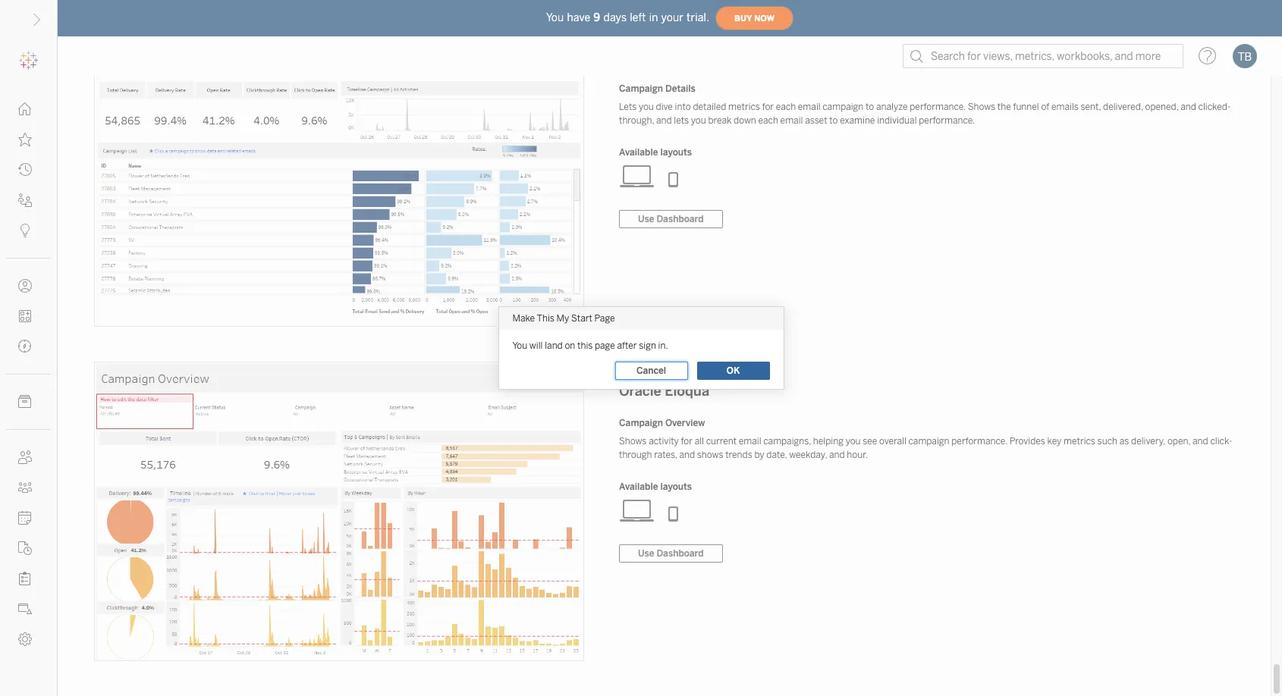 Task type: vqa. For each thing, say whether or not it's contained in the screenshot.
the Highlight image
no



Task type: describe. For each thing, give the bounding box(es) containing it.
delivery,
[[1132, 436, 1166, 447]]

0 vertical spatial email
[[798, 102, 821, 112]]

page
[[595, 313, 615, 324]]

ok
[[727, 366, 740, 376]]

days
[[604, 11, 627, 24]]

shared with me image
[[18, 194, 32, 207]]

2 available from the top
[[619, 482, 658, 493]]

overview
[[666, 418, 705, 429]]

campaigns,
[[764, 436, 812, 447]]

key
[[1048, 436, 1062, 447]]

0 horizontal spatial you
[[639, 102, 654, 112]]

metrics inside campaign details lets you dive into detailed metrics for each email campaign to analyze performance. shows the funnel of emails sent, delivered, opened, and clicked- through, and lets you break down each email asset to examine individual performance.
[[729, 102, 761, 112]]

campaign overview shows activity for all current email campaigns, helping you see overall campaign performance. provides key metrics such as delivery, open, and click- through rates, and shows trends by date, weekday, and hour.
[[619, 418, 1233, 461]]

and down dive
[[657, 115, 672, 126]]

after
[[617, 341, 637, 351]]

opened,
[[1146, 102, 1179, 112]]

buy now button
[[716, 6, 794, 30]]

phone image
[[656, 499, 692, 523]]

1 available from the top
[[619, 147, 658, 158]]

through,
[[619, 115, 655, 126]]

campaign overview image
[[95, 363, 584, 661]]

campaign inside campaign overview shows activity for all current email campaigns, helping you see overall campaign performance. provides key metrics such as delivery, open, and click- through rates, and shows trends by date, weekday, and hour.
[[909, 436, 950, 447]]

land
[[545, 341, 563, 351]]

left
[[630, 11, 646, 24]]

this
[[537, 313, 555, 324]]

this
[[578, 341, 593, 351]]

personal space image
[[18, 279, 32, 293]]

main navigation. press the up and down arrow keys to access links. element
[[0, 94, 57, 655]]

and left click-
[[1193, 436, 1209, 447]]

make
[[513, 313, 535, 324]]

use dashboard for second use dashboard button from the top of the page
[[638, 549, 704, 559]]

in
[[649, 11, 659, 24]]

for use with oracle eloqua
[[619, 368, 710, 400]]

for inside campaign details lets you dive into detailed metrics for each email campaign to analyze performance. shows the funnel of emails sent, delivered, opened, and clicked- through, and lets you break down each email asset to examine individual performance.
[[763, 102, 774, 112]]

2 layouts from the top
[[661, 482, 692, 493]]

explore image
[[18, 340, 32, 354]]

clicked-
[[1199, 102, 1231, 112]]

performance. for campaign
[[952, 436, 1008, 447]]

make this my start page dialog
[[499, 307, 784, 389]]

see
[[863, 436, 878, 447]]

start
[[572, 313, 593, 324]]

home image
[[18, 102, 32, 116]]

such
[[1098, 436, 1118, 447]]

date,
[[767, 450, 787, 461]]

oracle
[[619, 383, 662, 400]]

current
[[706, 436, 737, 447]]

ok button
[[697, 362, 770, 380]]

1 available layouts from the top
[[619, 147, 692, 158]]

provides
[[1010, 436, 1046, 447]]

examine
[[840, 115, 876, 126]]

delivered,
[[1104, 102, 1144, 112]]

detailed
[[693, 102, 727, 112]]

campaign details image
[[95, 28, 584, 326]]

schedules image
[[18, 512, 32, 525]]

collections image
[[18, 310, 32, 323]]

navigation panel element
[[0, 46, 57, 655]]

tasks image
[[18, 572, 32, 586]]

hour.
[[847, 450, 869, 461]]

helping
[[814, 436, 844, 447]]

asset
[[805, 115, 828, 126]]

make this my start page
[[513, 313, 615, 324]]

campaign details lets you dive into detailed metrics for each email campaign to analyze performance. shows the funnel of emails sent, delivered, opened, and clicked- through, and lets you break down each email asset to examine individual performance.
[[619, 83, 1231, 126]]

1 layouts from the top
[[661, 147, 692, 158]]

and down helping
[[830, 450, 845, 461]]

recents image
[[18, 163, 32, 177]]

favorites image
[[18, 133, 32, 146]]

in.
[[659, 341, 668, 351]]

open,
[[1168, 436, 1191, 447]]

use for 2nd use dashboard button from the bottom
[[638, 214, 655, 225]]

1 vertical spatial performance.
[[919, 115, 976, 126]]

lets
[[619, 102, 637, 112]]

metrics inside campaign overview shows activity for all current email campaigns, helping you see overall campaign performance. provides key metrics such as delivery, open, and click- through rates, and shows trends by date, weekday, and hour.
[[1064, 436, 1096, 447]]

9
[[594, 11, 601, 24]]

into
[[675, 102, 691, 112]]

dashboard for second use dashboard button from the top of the page
[[657, 549, 704, 559]]

by
[[755, 450, 765, 461]]

you have 9 days left in your trial.
[[546, 11, 710, 24]]

shows inside campaign overview shows activity for all current email campaigns, helping you see overall campaign performance. provides key metrics such as delivery, open, and click- through rates, and shows trends by date, weekday, and hour.
[[619, 436, 647, 447]]



Task type: locate. For each thing, give the bounding box(es) containing it.
1 vertical spatial for
[[681, 436, 693, 447]]

1 use dashboard button from the top
[[619, 210, 723, 228]]

performance. up the individual at the top
[[910, 102, 966, 112]]

1 vertical spatial use
[[638, 549, 655, 559]]

details
[[666, 83, 696, 94]]

0 vertical spatial use dashboard button
[[619, 210, 723, 228]]

with
[[653, 368, 672, 379]]

dashboard down phone image
[[657, 549, 704, 559]]

emails
[[1052, 102, 1079, 112]]

performance. left the provides
[[952, 436, 1008, 447]]

use dashboard
[[638, 214, 704, 225], [638, 549, 704, 559]]

external assets image
[[18, 395, 32, 409]]

1 vertical spatial each
[[759, 115, 779, 126]]

you left have
[[546, 11, 564, 24]]

will
[[530, 341, 543, 351]]

0 vertical spatial each
[[776, 102, 796, 112]]

to
[[866, 102, 875, 112], [830, 115, 838, 126]]

your
[[662, 11, 684, 24]]

campaign up activity
[[619, 418, 663, 429]]

1 horizontal spatial you
[[546, 11, 564, 24]]

site status image
[[18, 603, 32, 616]]

use
[[635, 368, 651, 379]]

shows inside campaign details lets you dive into detailed metrics for each email campaign to analyze performance. shows the funnel of emails sent, delivered, opened, and clicked- through, and lets you break down each email asset to examine individual performance.
[[968, 102, 996, 112]]

0 horizontal spatial shows
[[619, 436, 647, 447]]

1 vertical spatial laptop image
[[619, 499, 656, 523]]

eloqua
[[665, 383, 710, 400]]

campaign
[[619, 83, 663, 94], [619, 418, 663, 429]]

phone image
[[656, 164, 692, 188]]

0 vertical spatial performance.
[[910, 102, 966, 112]]

available
[[619, 147, 658, 158], [619, 482, 658, 493]]

activity
[[649, 436, 679, 447]]

2 vertical spatial performance.
[[952, 436, 1008, 447]]

1 campaign from the top
[[619, 83, 663, 94]]

each
[[776, 102, 796, 112], [759, 115, 779, 126]]

laptop image for phone icon
[[619, 164, 656, 188]]

trial.
[[687, 11, 710, 24]]

use dashboard button down phone image
[[619, 545, 723, 563]]

use dashboard button
[[619, 210, 723, 228], [619, 545, 723, 563]]

users image
[[18, 451, 32, 465]]

jobs image
[[18, 542, 32, 556]]

performance. for analyze
[[910, 102, 966, 112]]

you inside campaign overview shows activity for all current email campaigns, helping you see overall campaign performance. provides key metrics such as delivery, open, and click- through rates, and shows trends by date, weekday, and hour.
[[846, 436, 861, 447]]

you
[[639, 102, 654, 112], [691, 115, 706, 126], [846, 436, 861, 447]]

campaign up examine
[[823, 102, 864, 112]]

dive
[[656, 102, 673, 112]]

0 vertical spatial available
[[619, 147, 658, 158]]

my
[[557, 313, 570, 324]]

campaign inside campaign details lets you dive into detailed metrics for each email campaign to analyze performance. shows the funnel of emails sent, delivered, opened, and clicked- through, and lets you break down each email asset to examine individual performance.
[[619, 83, 663, 94]]

available layouts up phone icon
[[619, 147, 692, 158]]

laptop image
[[619, 164, 656, 188], [619, 499, 656, 523]]

dashboard down phone icon
[[657, 214, 704, 225]]

you
[[546, 11, 564, 24], [513, 341, 528, 351]]

0 horizontal spatial campaign
[[823, 102, 864, 112]]

you up through,
[[639, 102, 654, 112]]

now
[[755, 13, 775, 23]]

0 horizontal spatial for
[[681, 436, 693, 447]]

2 vertical spatial email
[[739, 436, 762, 447]]

1 horizontal spatial for
[[763, 102, 774, 112]]

0 horizontal spatial to
[[830, 115, 838, 126]]

to right asset in the top of the page
[[830, 115, 838, 126]]

laptop image down through,
[[619, 164, 656, 188]]

cancel
[[637, 366, 666, 376]]

overall
[[880, 436, 907, 447]]

rates,
[[654, 450, 678, 461]]

for right detailed
[[763, 102, 774, 112]]

campaign for shows
[[619, 418, 663, 429]]

use for second use dashboard button from the top of the page
[[638, 549, 655, 559]]

buy now
[[735, 13, 775, 23]]

1 vertical spatial you
[[691, 115, 706, 126]]

email inside campaign overview shows activity for all current email campaigns, helping you see overall campaign performance. provides key metrics such as delivery, open, and click- through rates, and shows trends by date, weekday, and hour.
[[739, 436, 762, 447]]

2 vertical spatial you
[[846, 436, 861, 447]]

0 vertical spatial metrics
[[729, 102, 761, 112]]

dashboard for 2nd use dashboard button from the bottom
[[657, 214, 704, 225]]

down
[[734, 115, 757, 126]]

you inside make this my start page dialog
[[513, 341, 528, 351]]

the
[[998, 102, 1012, 112]]

all
[[695, 436, 704, 447]]

campaign for lets
[[619, 83, 663, 94]]

available layouts
[[619, 147, 692, 158], [619, 482, 692, 493]]

2 available layouts from the top
[[619, 482, 692, 493]]

break
[[709, 115, 732, 126]]

groups image
[[18, 481, 32, 495]]

layouts up phone image
[[661, 482, 692, 493]]

0 vertical spatial campaign
[[619, 83, 663, 94]]

1 vertical spatial campaign
[[619, 418, 663, 429]]

email
[[798, 102, 821, 112], [781, 115, 803, 126], [739, 436, 762, 447]]

1 vertical spatial layouts
[[661, 482, 692, 493]]

1 vertical spatial shows
[[619, 436, 647, 447]]

0 vertical spatial use
[[638, 214, 655, 225]]

cancel button
[[615, 362, 688, 380]]

use dashboard down phone icon
[[638, 214, 704, 225]]

1 vertical spatial campaign
[[909, 436, 950, 447]]

metrics up down at the top of page
[[729, 102, 761, 112]]

buy
[[735, 13, 752, 23]]

campaign
[[823, 102, 864, 112], [909, 436, 950, 447]]

1 use dashboard from the top
[[638, 214, 704, 225]]

1 laptop image from the top
[[619, 164, 656, 188]]

0 vertical spatial campaign
[[823, 102, 864, 112]]

available layouts up phone image
[[619, 482, 692, 493]]

campaign up lets
[[619, 83, 663, 94]]

0 vertical spatial for
[[763, 102, 774, 112]]

for
[[763, 102, 774, 112], [681, 436, 693, 447]]

2 use dashboard button from the top
[[619, 545, 723, 563]]

shows
[[697, 450, 724, 461]]

and
[[1181, 102, 1197, 112], [657, 115, 672, 126], [1193, 436, 1209, 447], [680, 450, 695, 461], [830, 450, 845, 461]]

trends
[[726, 450, 753, 461]]

for inside campaign overview shows activity for all current email campaigns, helping you see overall campaign performance. provides key metrics such as delivery, open, and click- through rates, and shows trends by date, weekday, and hour.
[[681, 436, 693, 447]]

dashboard
[[657, 214, 704, 225], [657, 549, 704, 559]]

0 vertical spatial to
[[866, 102, 875, 112]]

metrics
[[729, 102, 761, 112], [1064, 436, 1096, 447]]

available down through
[[619, 482, 658, 493]]

1 horizontal spatial metrics
[[1064, 436, 1096, 447]]

to up examine
[[866, 102, 875, 112]]

email left asset in the top of the page
[[781, 115, 803, 126]]

1 horizontal spatial to
[[866, 102, 875, 112]]

performance. inside campaign overview shows activity for all current email campaigns, helping you see overall campaign performance. provides key metrics such as delivery, open, and click- through rates, and shows trends by date, weekday, and hour.
[[952, 436, 1008, 447]]

0 vertical spatial shows
[[968, 102, 996, 112]]

0 horizontal spatial metrics
[[729, 102, 761, 112]]

0 vertical spatial layouts
[[661, 147, 692, 158]]

analyze
[[877, 102, 908, 112]]

use dashboard for 2nd use dashboard button from the bottom
[[638, 214, 704, 225]]

2 campaign from the top
[[619, 418, 663, 429]]

0 vertical spatial you
[[639, 102, 654, 112]]

email up the by
[[739, 436, 762, 447]]

campaign inside campaign details lets you dive into detailed metrics for each email campaign to analyze performance. shows the funnel of emails sent, delivered, opened, and clicked- through, and lets you break down each email asset to examine individual performance.
[[823, 102, 864, 112]]

shows left the in the right of the page
[[968, 102, 996, 112]]

0 vertical spatial use dashboard
[[638, 214, 704, 225]]

1 vertical spatial to
[[830, 115, 838, 126]]

2 laptop image from the top
[[619, 499, 656, 523]]

on
[[565, 341, 576, 351]]

campaign right overall
[[909, 436, 950, 447]]

available down through,
[[619, 147, 658, 158]]

0 vertical spatial laptop image
[[619, 164, 656, 188]]

1 horizontal spatial campaign
[[909, 436, 950, 447]]

and left clicked-
[[1181, 102, 1197, 112]]

shows
[[968, 102, 996, 112], [619, 436, 647, 447]]

0 horizontal spatial you
[[513, 341, 528, 351]]

performance.
[[910, 102, 966, 112], [919, 115, 976, 126], [952, 436, 1008, 447]]

0 vertical spatial you
[[546, 11, 564, 24]]

email up asset in the top of the page
[[798, 102, 821, 112]]

you right lets
[[691, 115, 706, 126]]

for left all
[[681, 436, 693, 447]]

layouts up phone icon
[[661, 147, 692, 158]]

page
[[595, 341, 615, 351]]

have
[[567, 11, 591, 24]]

funnel
[[1014, 102, 1040, 112]]

1 vertical spatial available layouts
[[619, 482, 692, 493]]

through
[[619, 450, 652, 461]]

1 horizontal spatial shows
[[968, 102, 996, 112]]

2 dashboard from the top
[[657, 549, 704, 559]]

1 vertical spatial metrics
[[1064, 436, 1096, 447]]

laptop image down through
[[619, 499, 656, 523]]

2 use from the top
[[638, 549, 655, 559]]

1 horizontal spatial you
[[691, 115, 706, 126]]

metrics right key
[[1064, 436, 1096, 447]]

1 vertical spatial dashboard
[[657, 549, 704, 559]]

click-
[[1211, 436, 1233, 447]]

you will land on this page after sign in.
[[513, 341, 668, 351]]

use
[[638, 214, 655, 225], [638, 549, 655, 559]]

of
[[1042, 102, 1050, 112]]

performance. right the individual at the top
[[919, 115, 976, 126]]

use dashboard down phone image
[[638, 549, 704, 559]]

as
[[1120, 436, 1130, 447]]

1 use from the top
[[638, 214, 655, 225]]

0 vertical spatial dashboard
[[657, 214, 704, 225]]

0 vertical spatial available layouts
[[619, 147, 692, 158]]

1 vertical spatial use dashboard
[[638, 549, 704, 559]]

lets
[[674, 115, 689, 126]]

you for you will land on this page after sign in.
[[513, 341, 528, 351]]

sent,
[[1081, 102, 1102, 112]]

weekday,
[[790, 450, 828, 461]]

you up hour.
[[846, 436, 861, 447]]

1 vertical spatial email
[[781, 115, 803, 126]]

2 horizontal spatial you
[[846, 436, 861, 447]]

1 vertical spatial available
[[619, 482, 658, 493]]

use dashboard button down phone icon
[[619, 210, 723, 228]]

settings image
[[18, 633, 32, 647]]

laptop image for phone image
[[619, 499, 656, 523]]

recommendations image
[[18, 224, 32, 238]]

2 use dashboard from the top
[[638, 549, 704, 559]]

you left will at the left of page
[[513, 341, 528, 351]]

and down all
[[680, 450, 695, 461]]

1 dashboard from the top
[[657, 214, 704, 225]]

sign
[[639, 341, 657, 351]]

1 vertical spatial use dashboard button
[[619, 545, 723, 563]]

shows up through
[[619, 436, 647, 447]]

campaign inside campaign overview shows activity for all current email campaigns, helping you see overall campaign performance. provides key metrics such as delivery, open, and click- through rates, and shows trends by date, weekday, and hour.
[[619, 418, 663, 429]]

individual
[[878, 115, 917, 126]]

you for you have 9 days left in your trial.
[[546, 11, 564, 24]]

for
[[619, 368, 633, 379]]

1 vertical spatial you
[[513, 341, 528, 351]]



